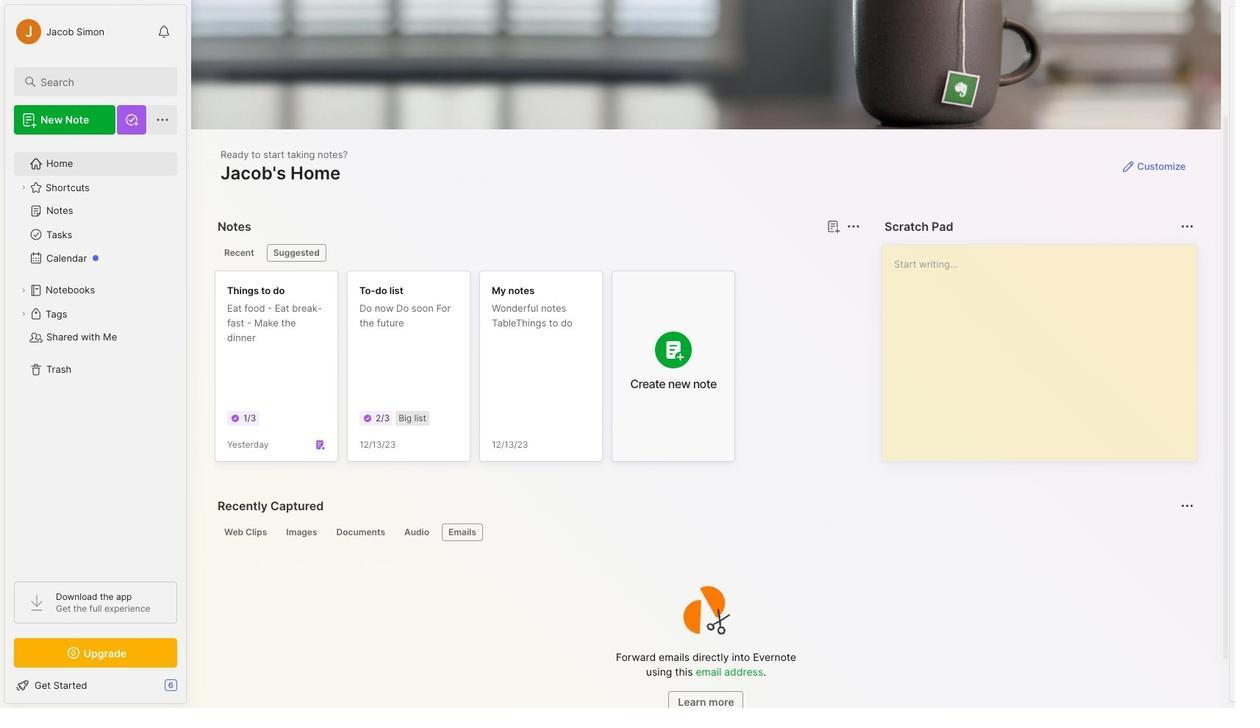 Task type: vqa. For each thing, say whether or not it's contained in the screenshot.
'EXPAND TAGS' Image
yes



Task type: describe. For each thing, give the bounding box(es) containing it.
expand notebooks image
[[19, 286, 28, 295]]

none search field inside main element
[[40, 73, 164, 90]]

click to collapse image
[[186, 681, 197, 699]]

Search text field
[[40, 75, 164, 89]]

1 more actions image from the left
[[845, 218, 863, 235]]

tree inside main element
[[5, 143, 186, 569]]



Task type: locate. For each thing, give the bounding box(es) containing it.
more actions image
[[1179, 497, 1197, 515]]

1 horizontal spatial more actions image
[[1179, 218, 1197, 235]]

1 vertical spatial tab list
[[218, 524, 1192, 541]]

Start writing… text field
[[895, 245, 1197, 449]]

tab list
[[218, 244, 859, 262], [218, 524, 1192, 541]]

tree
[[5, 143, 186, 569]]

None search field
[[40, 73, 164, 90]]

1 tab list from the top
[[218, 244, 859, 262]]

Account field
[[14, 17, 105, 46]]

0 horizontal spatial more actions image
[[845, 218, 863, 235]]

Help and Learning task checklist field
[[5, 674, 186, 697]]

0 vertical spatial tab list
[[218, 244, 859, 262]]

tab
[[218, 244, 261, 262], [267, 244, 326, 262], [218, 524, 274, 541], [280, 524, 324, 541], [330, 524, 392, 541], [398, 524, 436, 541], [442, 524, 483, 541]]

2 more actions image from the left
[[1179, 218, 1197, 235]]

main element
[[0, 0, 191, 708]]

2 tab list from the top
[[218, 524, 1192, 541]]

row group
[[215, 271, 744, 471]]

expand tags image
[[19, 310, 28, 318]]

More actions field
[[844, 216, 864, 237], [1178, 216, 1198, 237], [1178, 496, 1198, 516]]

more actions image
[[845, 218, 863, 235], [1179, 218, 1197, 235]]



